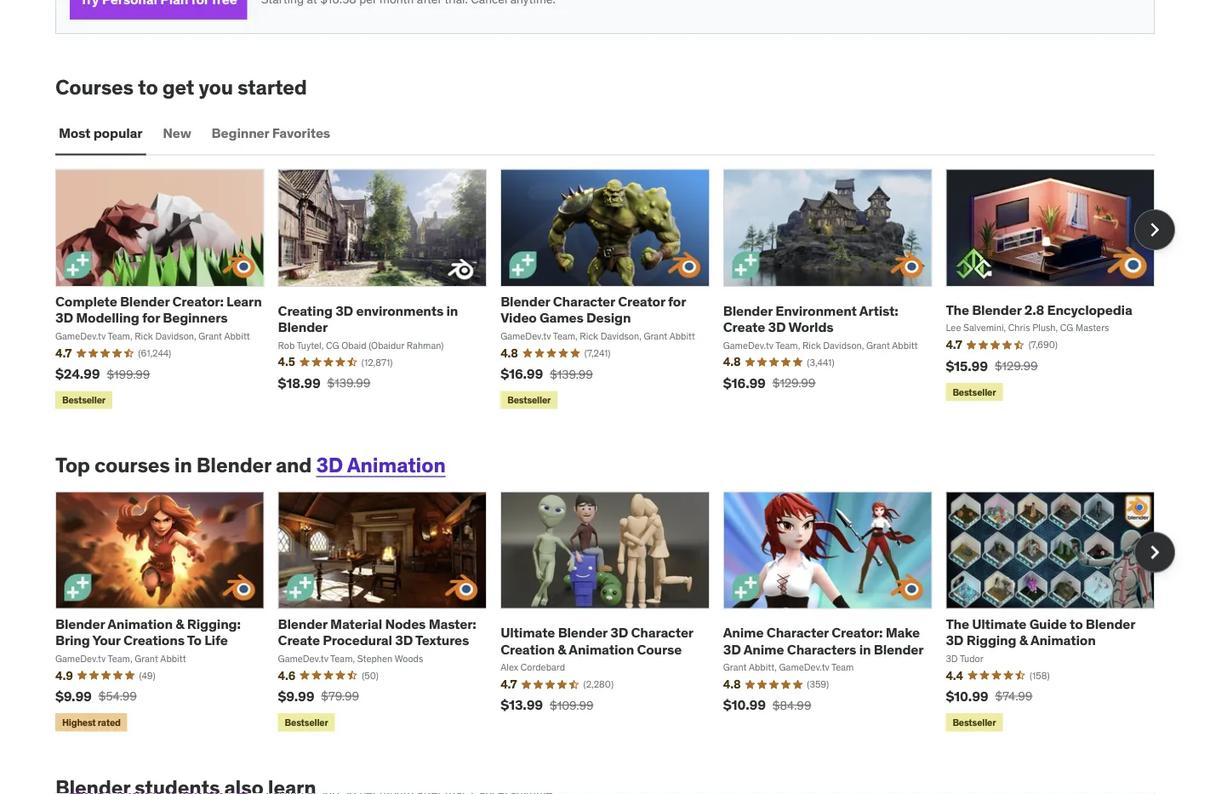 Task type: vqa. For each thing, say whether or not it's contained in the screenshot.
right topics
no



Task type: describe. For each thing, give the bounding box(es) containing it.
the ultimate guide to blender 3d rigging & animation link
[[946, 615, 1135, 649]]

blender inside 'blender animation & rigging: bring your creations to life'
[[55, 615, 105, 632]]

you
[[199, 74, 233, 99]]

character inside ultimate blender 3d character creation & animation course
[[631, 624, 693, 641]]

blender animation & rigging: bring your creations to life
[[55, 615, 241, 649]]

learn
[[226, 293, 262, 310]]

blender environment artist: create 3d worlds link
[[723, 302, 898, 335]]

life
[[204, 631, 228, 649]]

& inside 'blender animation & rigging: bring your creations to life'
[[176, 615, 184, 632]]

blender character creator for video games design
[[501, 293, 686, 326]]

material
[[330, 615, 382, 632]]

in inside the anime character creator: make 3d anime characters in blender
[[859, 640, 871, 658]]

blender character creator for video games design link
[[501, 293, 686, 326]]

the ultimate guide to blender 3d rigging & animation
[[946, 615, 1135, 649]]

in inside the creating 3d environments in blender
[[446, 302, 458, 319]]

ultimate inside ultimate blender 3d character creation & animation course
[[501, 624, 555, 641]]

the blender 2.8 encyclopedia link
[[946, 301, 1133, 318]]

character for anime
[[767, 624, 829, 641]]

creator: for in
[[832, 624, 883, 641]]

3d inside "blender material nodes master: create procedural 3d textures"
[[395, 631, 413, 649]]

beginner favorites
[[212, 124, 330, 142]]

anime character creator: make 3d anime characters in blender
[[723, 624, 924, 658]]

blender inside the anime character creator: make 3d anime characters in blender
[[874, 640, 924, 658]]

artist:
[[859, 302, 898, 319]]

3d animation link
[[316, 452, 446, 478]]

course
[[637, 640, 682, 658]]

& inside the ultimate guide to blender 3d rigging & animation
[[1019, 631, 1028, 649]]

most
[[59, 124, 91, 142]]

encyclopedia
[[1047, 301, 1133, 318]]

blender inside the ultimate guide to blender 3d rigging & animation
[[1086, 615, 1135, 632]]

new
[[163, 124, 191, 142]]

& inside ultimate blender 3d character creation & animation course
[[558, 640, 566, 658]]

popular
[[93, 124, 142, 142]]

blender inside complete blender creator: learn 3d modelling for beginners
[[120, 293, 169, 310]]

animation inside the ultimate guide to blender 3d rigging & animation
[[1031, 631, 1096, 649]]

next image for the ultimate guide to blender 3d rigging & animation
[[1141, 539, 1169, 566]]

blender inside "blender material nodes master: create procedural 3d textures"
[[278, 615, 327, 632]]

3d inside the ultimate guide to blender 3d rigging & animation
[[946, 631, 964, 649]]

ultimate inside the ultimate guide to blender 3d rigging & animation
[[972, 615, 1027, 632]]

top courses in blender and 3d animation
[[55, 452, 446, 478]]

animation inside ultimate blender 3d character creation & animation course
[[569, 640, 634, 658]]

beginner
[[212, 124, 269, 142]]

blender inside blender environment artist: create 3d worlds
[[723, 302, 773, 319]]

get
[[162, 74, 194, 99]]

creating
[[278, 302, 333, 319]]

to
[[187, 631, 202, 649]]

video
[[501, 309, 537, 326]]

ultimate blender 3d character creation & animation course link
[[501, 624, 693, 658]]

beginner favorites button
[[208, 113, 334, 154]]

procedural
[[323, 631, 392, 649]]

3d inside the creating 3d environments in blender
[[335, 302, 353, 319]]

textures
[[415, 631, 469, 649]]

next image for the blender 2.8 encyclopedia
[[1141, 216, 1169, 244]]

rigging:
[[187, 615, 241, 632]]

blender environment artist: create 3d worlds
[[723, 302, 898, 335]]

creator: for beginners
[[172, 293, 224, 310]]

blender inside ultimate blender 3d character creation & animation course
[[558, 624, 608, 641]]

the for the blender 2.8 encyclopedia
[[946, 301, 969, 318]]

to inside the ultimate guide to blender 3d rigging & animation
[[1070, 615, 1083, 632]]



Task type: locate. For each thing, give the bounding box(es) containing it.
new button
[[159, 113, 195, 154]]

guide
[[1030, 615, 1067, 632]]

0 vertical spatial in
[[446, 302, 458, 319]]

character
[[553, 293, 615, 310], [631, 624, 693, 641], [767, 624, 829, 641]]

1 vertical spatial the
[[946, 615, 969, 632]]

beginners
[[163, 309, 228, 326]]

top
[[55, 452, 90, 478]]

1 horizontal spatial creator:
[[832, 624, 883, 641]]

create
[[723, 318, 765, 335], [278, 631, 320, 649]]

bring
[[55, 631, 90, 649]]

2 carousel element from the top
[[55, 491, 1175, 735]]

2 horizontal spatial character
[[767, 624, 829, 641]]

anime character creator: make 3d anime characters in blender link
[[723, 624, 924, 658]]

1 carousel element from the top
[[55, 169, 1175, 412]]

courses to get you started
[[55, 74, 307, 99]]

3d inside complete blender creator: learn 3d modelling for beginners
[[55, 309, 73, 326]]

1 horizontal spatial to
[[1070, 615, 1083, 632]]

0 horizontal spatial create
[[278, 631, 320, 649]]

carousel element containing blender animation & rigging: bring your creations to life
[[55, 491, 1175, 735]]

1 vertical spatial to
[[1070, 615, 1083, 632]]

the for the ultimate guide to blender 3d rigging & animation
[[946, 615, 969, 632]]

0 horizontal spatial in
[[174, 452, 192, 478]]

environment
[[776, 302, 857, 319]]

blender inside blender character creator for video games design
[[501, 293, 550, 310]]

0 horizontal spatial for
[[142, 309, 160, 326]]

blender material nodes master: create procedural 3d textures link
[[278, 615, 476, 649]]

courses
[[94, 452, 170, 478]]

ultimate left guide
[[972, 615, 1027, 632]]

1 vertical spatial next image
[[1141, 539, 1169, 566]]

0 vertical spatial carousel element
[[55, 169, 1175, 412]]

games
[[540, 309, 584, 326]]

2.8
[[1024, 301, 1044, 318]]

& left the to
[[176, 615, 184, 632]]

3d left rigging
[[946, 631, 964, 649]]

& right creation
[[558, 640, 566, 658]]

nodes
[[385, 615, 426, 632]]

for right the 'modelling' on the left top of page
[[142, 309, 160, 326]]

blender inside the creating 3d environments in blender
[[278, 318, 328, 335]]

character for blender
[[553, 293, 615, 310]]

2 horizontal spatial &
[[1019, 631, 1028, 649]]

creating 3d environments in blender link
[[278, 302, 458, 335]]

1 vertical spatial in
[[174, 452, 192, 478]]

carousel element containing complete blender creator: learn 3d modelling for beginners
[[55, 169, 1175, 412]]

3d inside ultimate blender 3d character creation & animation course
[[610, 624, 628, 641]]

and
[[276, 452, 312, 478]]

0 horizontal spatial character
[[553, 293, 615, 310]]

&
[[176, 615, 184, 632], [1019, 631, 1028, 649], [558, 640, 566, 658]]

in left 'make'
[[859, 640, 871, 658]]

2 the from the top
[[946, 615, 969, 632]]

1 horizontal spatial in
[[446, 302, 458, 319]]

3d right course
[[723, 640, 741, 658]]

the left the "2.8"
[[946, 301, 969, 318]]

blender material nodes master: create procedural 3d textures
[[278, 615, 476, 649]]

design
[[586, 309, 631, 326]]

0 vertical spatial the
[[946, 301, 969, 318]]

create left worlds
[[723, 318, 765, 335]]

creator: inside complete blender creator: learn 3d modelling for beginners
[[172, 293, 224, 310]]

environments
[[356, 302, 444, 319]]

3d left worlds
[[768, 318, 786, 335]]

character inside the anime character creator: make 3d anime characters in blender
[[767, 624, 829, 641]]

3d left textures
[[395, 631, 413, 649]]

worlds
[[789, 318, 834, 335]]

most popular
[[59, 124, 142, 142]]

& left guide
[[1019, 631, 1028, 649]]

0 vertical spatial next image
[[1141, 216, 1169, 244]]

3d
[[335, 302, 353, 319], [55, 309, 73, 326], [768, 318, 786, 335], [316, 452, 343, 478], [610, 624, 628, 641], [395, 631, 413, 649], [946, 631, 964, 649], [723, 640, 741, 658]]

favorites
[[272, 124, 330, 142]]

most popular button
[[55, 113, 146, 154]]

create inside blender environment artist: create 3d worlds
[[723, 318, 765, 335]]

0 horizontal spatial ultimate
[[501, 624, 555, 641]]

for inside blender character creator for video games design
[[668, 293, 686, 310]]

ultimate
[[972, 615, 1027, 632], [501, 624, 555, 641]]

blender animation & rigging: bring your creations to life link
[[55, 615, 241, 649]]

courses
[[55, 74, 134, 99]]

3d left course
[[610, 624, 628, 641]]

animation inside 'blender animation & rigging: bring your creations to life'
[[107, 615, 173, 632]]

creator: inside the anime character creator: make 3d anime characters in blender
[[832, 624, 883, 641]]

3d left the 'modelling' on the left top of page
[[55, 309, 73, 326]]

the right 'make'
[[946, 615, 969, 632]]

1 next image from the top
[[1141, 216, 1169, 244]]

in right the courses
[[174, 452, 192, 478]]

animation
[[347, 452, 446, 478], [107, 615, 173, 632], [1031, 631, 1096, 649], [569, 640, 634, 658]]

character inside blender character creator for video games design
[[553, 293, 615, 310]]

1 vertical spatial creator:
[[832, 624, 883, 641]]

to left "get"
[[138, 74, 158, 99]]

creator: left 'make'
[[832, 624, 883, 641]]

1 vertical spatial create
[[278, 631, 320, 649]]

started
[[237, 74, 307, 99]]

creator
[[618, 293, 665, 310]]

0 horizontal spatial &
[[176, 615, 184, 632]]

creation
[[501, 640, 555, 658]]

to right guide
[[1070, 615, 1083, 632]]

3d right and
[[316, 452, 343, 478]]

complete blender creator: learn 3d modelling for beginners
[[55, 293, 262, 326]]

3d inside the anime character creator: make 3d anime characters in blender
[[723, 640, 741, 658]]

for right the creator
[[668, 293, 686, 310]]

0 vertical spatial create
[[723, 318, 765, 335]]

complete
[[55, 293, 117, 310]]

for
[[668, 293, 686, 310], [142, 309, 160, 326]]

3d right creating
[[335, 302, 353, 319]]

complete blender creator: learn 3d modelling for beginners link
[[55, 293, 262, 326]]

0 vertical spatial to
[[138, 74, 158, 99]]

the blender 2.8 encyclopedia
[[946, 301, 1133, 318]]

3d inside blender environment artist: create 3d worlds
[[768, 318, 786, 335]]

anime
[[723, 624, 764, 641], [744, 640, 784, 658]]

2 vertical spatial in
[[859, 640, 871, 658]]

1 horizontal spatial &
[[558, 640, 566, 658]]

2 horizontal spatial in
[[859, 640, 871, 658]]

in
[[446, 302, 458, 319], [174, 452, 192, 478], [859, 640, 871, 658]]

create inside "blender material nodes master: create procedural 3d textures"
[[278, 631, 320, 649]]

ultimate blender 3d character creation & animation course
[[501, 624, 693, 658]]

blender
[[120, 293, 169, 310], [501, 293, 550, 310], [972, 301, 1022, 318], [723, 302, 773, 319], [278, 318, 328, 335], [196, 452, 271, 478], [55, 615, 105, 632], [278, 615, 327, 632], [1086, 615, 1135, 632], [558, 624, 608, 641], [874, 640, 924, 658]]

creator: left learn
[[172, 293, 224, 310]]

ultimate right master: on the bottom left of the page
[[501, 624, 555, 641]]

1 vertical spatial carousel element
[[55, 491, 1175, 735]]

1 horizontal spatial ultimate
[[972, 615, 1027, 632]]

for inside complete blender creator: learn 3d modelling for beginners
[[142, 309, 160, 326]]

creations
[[123, 631, 185, 649]]

rigging
[[967, 631, 1017, 649]]

next image
[[1141, 216, 1169, 244], [1141, 539, 1169, 566]]

1 horizontal spatial create
[[723, 318, 765, 335]]

1 horizontal spatial for
[[668, 293, 686, 310]]

characters
[[787, 640, 856, 658]]

in right environments
[[446, 302, 458, 319]]

carousel element
[[55, 169, 1175, 412], [55, 491, 1175, 735]]

the
[[946, 301, 969, 318], [946, 615, 969, 632]]

master:
[[429, 615, 476, 632]]

0 vertical spatial creator:
[[172, 293, 224, 310]]

your
[[92, 631, 121, 649]]

2 next image from the top
[[1141, 539, 1169, 566]]

1 the from the top
[[946, 301, 969, 318]]

make
[[886, 624, 920, 641]]

modelling
[[76, 309, 139, 326]]

to
[[138, 74, 158, 99], [1070, 615, 1083, 632]]

creator:
[[172, 293, 224, 310], [832, 624, 883, 641]]

creating 3d environments in blender
[[278, 302, 458, 335]]

1 horizontal spatial character
[[631, 624, 693, 641]]

0 horizontal spatial creator:
[[172, 293, 224, 310]]

create left procedural
[[278, 631, 320, 649]]

0 horizontal spatial to
[[138, 74, 158, 99]]

the inside the ultimate guide to blender 3d rigging & animation
[[946, 615, 969, 632]]



